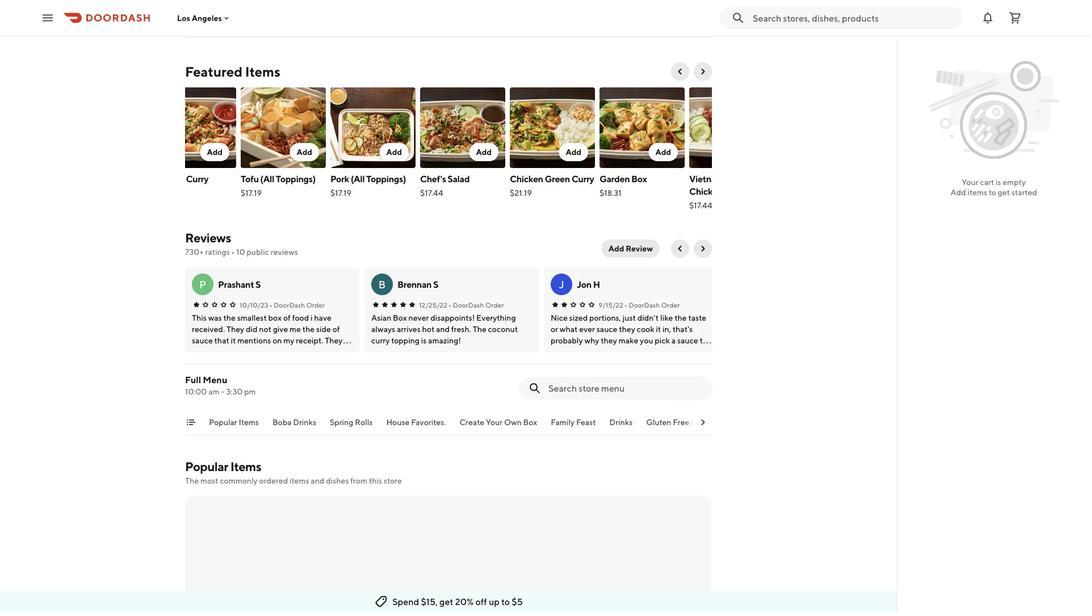 Task type: vqa. For each thing, say whether or not it's contained in the screenshot.


Task type: locate. For each thing, give the bounding box(es) containing it.
1 doordash from the left
[[274, 301, 305, 309]]

$17.19
[[241, 188, 262, 198], [330, 188, 351, 198]]

1 horizontal spatial get
[[998, 188, 1010, 197]]

1 toppings) from the left
[[276, 173, 316, 184]]

next button of carousel image
[[698, 67, 707, 76]]

1 horizontal spatial your
[[962, 177, 978, 187]]

s up 12/25/22
[[433, 279, 438, 290]]

popular up most
[[185, 459, 228, 474]]

2 horizontal spatial chicken
[[689, 186, 723, 197]]

house
[[386, 418, 410, 427]]

1 order from the left
[[306, 301, 325, 309]]

dishes
[[326, 476, 349, 485]]

0 horizontal spatial get
[[440, 596, 453, 607]]

•
[[231, 247, 235, 257], [270, 301, 272, 309], [449, 301, 451, 309], [624, 301, 627, 309]]

1 horizontal spatial $17.19
[[330, 188, 351, 198]]

0 horizontal spatial $17.44
[[420, 188, 443, 198]]

the
[[185, 476, 199, 485]]

add button for tofu (all toppings)
[[290, 143, 319, 161]]

toppings) right pork
[[366, 173, 406, 184]]

• for b
[[449, 301, 451, 309]]

garden
[[600, 173, 630, 184]]

popular for popular items the most commonly ordered items and dishes from this store
[[185, 459, 228, 474]]

curry down chicken curry image
[[186, 173, 208, 184]]

order for p
[[306, 301, 325, 309]]

items inside popular items the most commonly ordered items and dishes from this store
[[230, 459, 261, 474]]

1 vertical spatial items
[[290, 476, 309, 485]]

drinks inside button
[[293, 418, 316, 427]]

to right up
[[501, 596, 510, 607]]

1 s from the left
[[255, 279, 261, 290]]

get right the '$15,'
[[440, 596, 453, 607]]

• doordash order right 9/15/22
[[624, 301, 680, 309]]

$17.19 for pork
[[330, 188, 351, 198]]

1 horizontal spatial • doordash order
[[449, 301, 504, 309]]

items
[[245, 63, 280, 79], [239, 418, 259, 427], [230, 459, 261, 474]]

$21.19
[[510, 188, 532, 198]]

order for j
[[661, 301, 680, 309]]

box right own
[[523, 418, 537, 427]]

0 horizontal spatial (all
[[260, 173, 274, 184]]

0 horizontal spatial drinks
[[293, 418, 316, 427]]

your left cart in the top right of the page
[[962, 177, 978, 187]]

1 drinks from the left
[[293, 418, 316, 427]]

0 horizontal spatial curry
[[186, 173, 208, 184]]

$17.44 down chef's
[[420, 188, 443, 198]]

$17.19 inside pork (all toppings) $17.19
[[330, 188, 351, 198]]

0 horizontal spatial doordash
[[274, 301, 305, 309]]

popular for popular items
[[209, 418, 237, 427]]

doordash right 10/10/23
[[274, 301, 305, 309]]

6 add button from the left
[[649, 143, 678, 161]]

open menu image
[[41, 11, 55, 25]]

doordash right 9/15/22
[[629, 301, 660, 309]]

add
[[207, 147, 223, 157], [297, 147, 312, 157], [386, 147, 402, 157], [476, 147, 492, 157], [566, 147, 581, 157], [655, 147, 671, 157], [951, 188, 966, 197], [608, 244, 624, 253]]

items down cart in the top right of the page
[[968, 188, 987, 197]]

items up 'commonly'
[[230, 459, 261, 474]]

12/25/22
[[419, 301, 447, 309]]

1 horizontal spatial $17.44
[[689, 201, 712, 210]]

$17.44
[[420, 188, 443, 198], [689, 201, 712, 210]]

desserts
[[691, 418, 722, 427]]

featured
[[185, 63, 242, 79]]

1 horizontal spatial chicken
[[510, 173, 543, 184]]

toppings) inside 'tofu (all toppings) $17.19'
[[276, 173, 316, 184]]

pork
[[330, 173, 349, 184]]

• doordash order right 10/10/23
[[270, 301, 325, 309]]

store
[[384, 476, 402, 485]]

drinks
[[293, 418, 316, 427], [610, 418, 633, 427]]

spring rolls button
[[330, 417, 373, 435]]

items inside popular items the most commonly ordered items and dishes from this store
[[290, 476, 309, 485]]

0 horizontal spatial box
[[523, 418, 537, 427]]

2 doordash from the left
[[453, 301, 484, 309]]

s for p
[[255, 279, 261, 290]]

• left 10
[[231, 247, 235, 257]]

popular inside popular items the most commonly ordered items and dishes from this store
[[185, 459, 228, 474]]

items right featured
[[245, 63, 280, 79]]

0 vertical spatial items
[[245, 63, 280, 79]]

pm
[[244, 387, 256, 396]]

0 horizontal spatial chicken
[[151, 173, 184, 184]]

• doordash order for j
[[624, 301, 680, 309]]

drinks right boba
[[293, 418, 316, 427]]

items
[[968, 188, 987, 197], [290, 476, 309, 485]]

2 s from the left
[[433, 279, 438, 290]]

s
[[255, 279, 261, 290], [433, 279, 438, 290]]

free
[[673, 418, 689, 427]]

9/15/22
[[598, 301, 623, 309]]

1 horizontal spatial s
[[433, 279, 438, 290]]

tofu
[[241, 173, 259, 184]]

add button for pork (all toppings)
[[380, 143, 409, 161]]

• right 9/15/22
[[624, 301, 627, 309]]

chicken inside "chicken green curry $21.19"
[[510, 173, 543, 184]]

items down pm
[[239, 418, 259, 427]]

0 horizontal spatial your
[[486, 418, 503, 427]]

• doordash order for b
[[449, 301, 504, 309]]

2 horizontal spatial order
[[661, 301, 680, 309]]

• inside 'reviews 730+ ratings • 10 public reviews'
[[231, 247, 235, 257]]

add for chicken curry
[[207, 147, 223, 157]]

1 vertical spatial items
[[239, 418, 259, 427]]

0 vertical spatial to
[[989, 188, 996, 197]]

to inside your cart is empty add items to get started
[[989, 188, 996, 197]]

gluten free desserts button
[[646, 417, 722, 435]]

2 toppings) from the left
[[366, 173, 406, 184]]

started
[[1012, 188, 1037, 197]]

0 vertical spatial items
[[968, 188, 987, 197]]

1 horizontal spatial box
[[631, 173, 647, 184]]

0 vertical spatial box
[[631, 173, 647, 184]]

1 • doordash order from the left
[[270, 301, 325, 309]]

curry
[[186, 173, 208, 184], [572, 173, 594, 184]]

0 vertical spatial your
[[962, 177, 978, 187]]

order
[[306, 301, 325, 309], [485, 301, 504, 309], [661, 301, 680, 309]]

1 horizontal spatial curry
[[572, 173, 594, 184]]

0 horizontal spatial s
[[255, 279, 261, 290]]

1 vertical spatial box
[[523, 418, 537, 427]]

previous button of carousel image
[[676, 67, 685, 76]]

(all right pork
[[351, 173, 365, 184]]

• for j
[[624, 301, 627, 309]]

0 horizontal spatial items
[[290, 476, 309, 485]]

$17.44 inside chef's salad $17.44
[[420, 188, 443, 198]]

popular down the -
[[209, 418, 237, 427]]

• doordash order right 12/25/22
[[449, 301, 504, 309]]

items left and
[[290, 476, 309, 485]]

• right 12/25/22
[[449, 301, 451, 309]]

your
[[962, 177, 978, 187], [486, 418, 503, 427]]

$17.44 inside vietnamese hot chicken $17.44
[[689, 201, 712, 210]]

2 $17.19 from the left
[[330, 188, 351, 198]]

3 doordash from the left
[[629, 301, 660, 309]]

spring rolls
[[330, 418, 373, 427]]

curry inside "chicken green curry $21.19"
[[572, 173, 594, 184]]

0 vertical spatial $17.44
[[420, 188, 443, 198]]

toppings) left pork
[[276, 173, 316, 184]]

notification bell image
[[981, 11, 995, 25]]

$17.19 down pork
[[330, 188, 351, 198]]

prashant s
[[218, 279, 261, 290]]

1 horizontal spatial items
[[968, 188, 987, 197]]

toppings)
[[276, 173, 316, 184], [366, 173, 406, 184]]

drinks button
[[610, 417, 633, 435]]

2 curry from the left
[[572, 173, 594, 184]]

(all right "tofu"
[[260, 173, 274, 184]]

2 vertical spatial items
[[230, 459, 261, 474]]

add inside your cart is empty add items to get started
[[951, 188, 966, 197]]

0 horizontal spatial to
[[501, 596, 510, 607]]

garden box image
[[600, 87, 685, 168]]

1 vertical spatial popular
[[185, 459, 228, 474]]

s up 10/10/23
[[255, 279, 261, 290]]

2 horizontal spatial • doordash order
[[624, 301, 680, 309]]

doordash
[[274, 301, 305, 309], [453, 301, 484, 309], [629, 301, 660, 309]]

4 add button from the left
[[469, 143, 499, 161]]

box
[[631, 173, 647, 184], [523, 418, 537, 427]]

add button for chicken curry
[[200, 143, 229, 161]]

curry right the green
[[572, 173, 594, 184]]

boba drinks
[[272, 418, 316, 427]]

0 vertical spatial popular
[[209, 418, 237, 427]]

• right 10/10/23
[[270, 301, 272, 309]]

full menu 10:00 am - 3:30 pm
[[185, 374, 256, 396]]

spring
[[330, 418, 353, 427]]

toppings) inside pork (all toppings) $17.19
[[366, 173, 406, 184]]

add inside "button"
[[608, 244, 624, 253]]

this
[[369, 476, 382, 485]]

get inside your cart is empty add items to get started
[[998, 188, 1010, 197]]

items inside featured items heading
[[245, 63, 280, 79]]

1 $17.19 from the left
[[241, 188, 262, 198]]

chicken green curry image
[[510, 87, 595, 168]]

box right the garden
[[631, 173, 647, 184]]

• doordash order
[[270, 301, 325, 309], [449, 301, 504, 309], [624, 301, 680, 309]]

2 order from the left
[[485, 301, 504, 309]]

2 add button from the left
[[290, 143, 319, 161]]

add review button
[[602, 240, 660, 258]]

(all inside pork (all toppings) $17.19
[[351, 173, 365, 184]]

brennan s
[[397, 279, 438, 290]]

drinks down item search search field at right
[[610, 418, 633, 427]]

doordash right 12/25/22
[[453, 301, 484, 309]]

items inside your cart is empty add items to get started
[[968, 188, 987, 197]]

1 vertical spatial get
[[440, 596, 453, 607]]

reviews
[[185, 231, 231, 245]]

(all for pork
[[351, 173, 365, 184]]

• for p
[[270, 301, 272, 309]]

tofu (all toppings) $17.19
[[241, 173, 316, 198]]

10
[[236, 247, 245, 257]]

create your own box
[[460, 418, 537, 427]]

doordash for b
[[453, 301, 484, 309]]

0 horizontal spatial order
[[306, 301, 325, 309]]

(all inside 'tofu (all toppings) $17.19'
[[260, 173, 274, 184]]

feast
[[576, 418, 596, 427]]

1 (all from the left
[[260, 173, 274, 184]]

0 horizontal spatial toppings)
[[276, 173, 316, 184]]

doordash for j
[[629, 301, 660, 309]]

chicken
[[151, 173, 184, 184], [510, 173, 543, 184], [689, 186, 723, 197]]

get
[[998, 188, 1010, 197], [440, 596, 453, 607]]

1 vertical spatial to
[[501, 596, 510, 607]]

items inside popular items button
[[239, 418, 259, 427]]

your left own
[[486, 418, 503, 427]]

5 add button from the left
[[559, 143, 588, 161]]

to down cart in the top right of the page
[[989, 188, 996, 197]]

2 horizontal spatial doordash
[[629, 301, 660, 309]]

popular inside button
[[209, 418, 237, 427]]

10/10/23
[[240, 301, 268, 309]]

2 • doordash order from the left
[[449, 301, 504, 309]]

3 order from the left
[[661, 301, 680, 309]]

$17.19 down "tofu"
[[241, 188, 262, 198]]

to for up
[[501, 596, 510, 607]]

los
[[177, 13, 190, 23]]

1 vertical spatial your
[[486, 418, 503, 427]]

$17.44 down the vietnamese
[[689, 201, 712, 210]]

pork (all toppings) image
[[330, 87, 416, 168]]

1 horizontal spatial doordash
[[453, 301, 484, 309]]

1 horizontal spatial to
[[989, 188, 996, 197]]

0 vertical spatial get
[[998, 188, 1010, 197]]

1 horizontal spatial drinks
[[610, 418, 633, 427]]

family
[[551, 418, 575, 427]]

2 (all from the left
[[351, 173, 365, 184]]

3 add button from the left
[[380, 143, 409, 161]]

get down the is
[[998, 188, 1010, 197]]

to
[[989, 188, 996, 197], [501, 596, 510, 607]]

$17.19 inside 'tofu (all toppings) $17.19'
[[241, 188, 262, 198]]

1 add button from the left
[[200, 143, 229, 161]]

1 vertical spatial $17.44
[[689, 201, 712, 210]]

chef's salad image
[[420, 87, 505, 168]]

0 horizontal spatial $17.19
[[241, 188, 262, 198]]

1 curry from the left
[[186, 173, 208, 184]]

chicken inside vietnamese hot chicken $17.44
[[689, 186, 723, 197]]

chicken curry image
[[151, 87, 236, 168]]

1 horizontal spatial order
[[485, 301, 504, 309]]

family feast
[[551, 418, 596, 427]]

1 horizontal spatial toppings)
[[366, 173, 406, 184]]

popular
[[209, 418, 237, 427], [185, 459, 228, 474]]

1 horizontal spatial (all
[[351, 173, 365, 184]]

3 • doordash order from the left
[[624, 301, 680, 309]]

0 horizontal spatial • doordash order
[[270, 301, 325, 309]]



Task type: describe. For each thing, give the bounding box(es) containing it.
featured items heading
[[185, 62, 280, 81]]

add review
[[608, 244, 653, 253]]

empty
[[1003, 177, 1026, 187]]

box inside button
[[523, 418, 537, 427]]

green
[[545, 173, 570, 184]]

create
[[460, 418, 484, 427]]

Store search: begin typing to search for stores available on DoorDash text field
[[753, 12, 956, 24]]

add for garden box
[[655, 147, 671, 157]]

favorites.
[[411, 418, 446, 427]]

show menu categories image
[[186, 418, 195, 427]]

spend
[[392, 596, 419, 607]]

from
[[350, 476, 367, 485]]

popular items
[[209, 418, 259, 427]]

$15,
[[421, 596, 438, 607]]

gluten free desserts
[[646, 418, 722, 427]]

los angeles
[[177, 13, 222, 23]]

boba
[[272, 418, 292, 427]]

spend $15, get 20% off up to $5
[[392, 596, 523, 607]]

730+
[[185, 247, 204, 257]]

toppings) for pork (all toppings)
[[366, 173, 406, 184]]

boba drinks button
[[272, 417, 316, 435]]

cart
[[980, 177, 994, 187]]

items for popular items
[[239, 418, 259, 427]]

commonly
[[220, 476, 258, 485]]

reviews link
[[185, 231, 231, 245]]

prashant
[[218, 279, 254, 290]]

20%
[[455, 596, 474, 607]]

reviews 730+ ratings • 10 public reviews
[[185, 231, 298, 257]]

to for items
[[989, 188, 996, 197]]

ordered
[[259, 476, 288, 485]]

up
[[489, 596, 500, 607]]

hot
[[739, 173, 754, 184]]

chef's
[[420, 173, 446, 184]]

most
[[200, 476, 218, 485]]

garden box $18.31
[[600, 173, 647, 198]]

items for popular items the most commonly ordered items and dishes from this store
[[230, 459, 261, 474]]

$18.31
[[600, 188, 622, 198]]

off
[[476, 596, 487, 607]]

menu
[[203, 374, 227, 385]]

add for chicken green curry
[[566, 147, 581, 157]]

tofu (all toppings) image
[[241, 87, 326, 168]]

s for b
[[433, 279, 438, 290]]

-
[[221, 387, 225, 396]]

public
[[247, 247, 269, 257]]

box inside garden box $18.31
[[631, 173, 647, 184]]

• doordash order for p
[[270, 301, 325, 309]]

rolls
[[355, 418, 373, 427]]

popular items the most commonly ordered items and dishes from this store
[[185, 459, 402, 485]]

items for featured items
[[245, 63, 280, 79]]

popular items button
[[209, 417, 259, 435]]

your inside button
[[486, 418, 503, 427]]

$17.19 for tofu
[[241, 188, 262, 198]]

featured items
[[185, 63, 280, 79]]

am
[[209, 387, 220, 396]]

your inside your cart is empty add items to get started
[[962, 177, 978, 187]]

toppings) for tofu (all toppings)
[[276, 173, 316, 184]]

full
[[185, 374, 201, 385]]

vietnamese
[[689, 173, 737, 184]]

2 drinks from the left
[[610, 418, 633, 427]]

is
[[996, 177, 1001, 187]]

10:00
[[185, 387, 207, 396]]

pork (all toppings) $17.19
[[330, 173, 406, 198]]

p
[[199, 278, 206, 290]]

add for pork (all toppings)
[[386, 147, 402, 157]]

add button for chef's salad
[[469, 143, 499, 161]]

$5
[[512, 596, 523, 607]]

gluten
[[646, 418, 671, 427]]

Item Search search field
[[548, 382, 703, 395]]

review
[[626, 244, 653, 253]]

add button for garden box
[[649, 143, 678, 161]]

jon
[[577, 279, 592, 290]]

brennan
[[397, 279, 432, 290]]

chicken green curry $21.19
[[510, 173, 594, 198]]

next image
[[698, 244, 707, 253]]

jon h
[[577, 279, 600, 290]]

h
[[593, 279, 600, 290]]

j
[[559, 278, 564, 290]]

chef's salad $17.44
[[420, 173, 470, 198]]

and
[[311, 476, 324, 485]]

previous image
[[676, 244, 685, 253]]

(all for tofu
[[260, 173, 274, 184]]

0 items, open order cart image
[[1008, 11, 1022, 25]]

your cart is empty add items to get started
[[951, 177, 1037, 197]]

add for tofu (all toppings)
[[297, 147, 312, 157]]

ratings
[[205, 247, 230, 257]]

salad
[[448, 173, 470, 184]]

add button for chicken green curry
[[559, 143, 588, 161]]

chicken for chicken green curry $21.19
[[510, 173, 543, 184]]

angeles
[[192, 13, 222, 23]]

scroll menu navigation right image
[[698, 418, 707, 427]]

add for chef's salad
[[476, 147, 492, 157]]

chicken curry
[[151, 173, 208, 184]]

order for b
[[485, 301, 504, 309]]

create your own box button
[[460, 417, 537, 435]]

own
[[504, 418, 522, 427]]

reviews
[[271, 247, 298, 257]]

b
[[379, 278, 386, 290]]

vietnamese hot chicken $17.44
[[689, 173, 754, 210]]

3:30
[[226, 387, 243, 396]]

los angeles button
[[177, 13, 231, 23]]

house favorites. button
[[386, 417, 446, 435]]

family feast button
[[551, 417, 596, 435]]

chicken for chicken curry
[[151, 173, 184, 184]]

house favorites.
[[386, 418, 446, 427]]

doordash for p
[[274, 301, 305, 309]]



